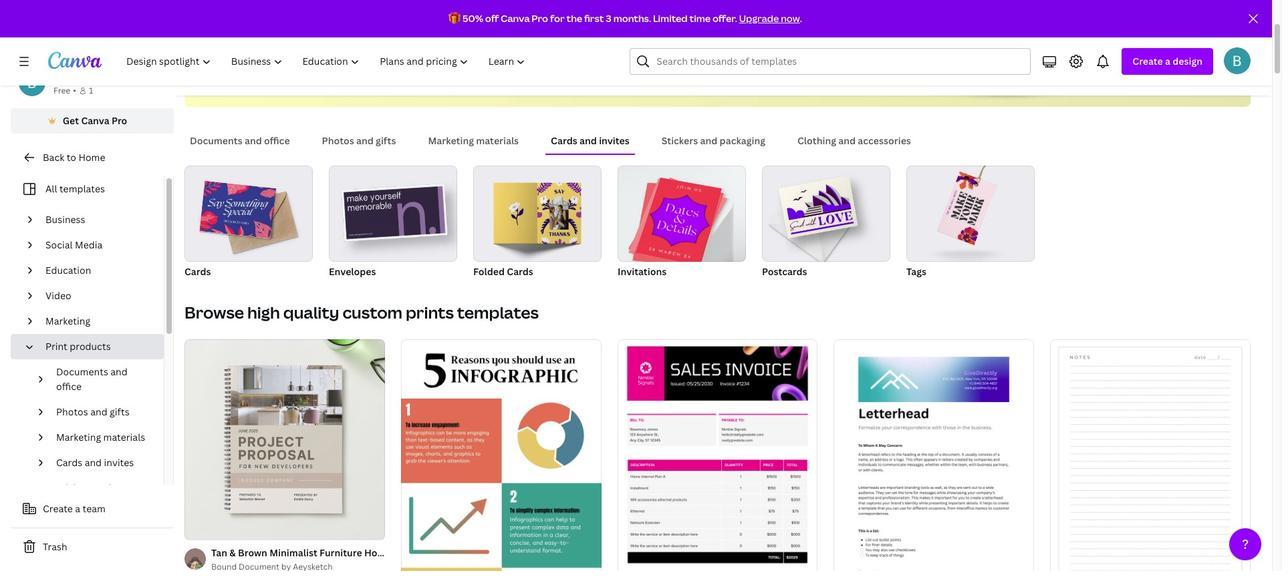 Task type: locate. For each thing, give the bounding box(es) containing it.
canva right off
[[501, 12, 530, 25]]

envelopes link
[[329, 166, 457, 281]]

to inside back to home link
[[67, 151, 76, 164]]

0 vertical spatial photos
[[322, 134, 354, 147]]

prints
[[406, 302, 454, 324]]

3
[[606, 12, 612, 25], [209, 524, 213, 534]]

1 horizontal spatial photos and gifts
[[322, 134, 396, 147]]

0 vertical spatial cards and invites
[[551, 134, 630, 147]]

templates down "folded cards"
[[457, 302, 539, 324]]

0 horizontal spatial create
[[43, 503, 73, 516]]

1 horizontal spatial cards and invites button
[[546, 128, 635, 154]]

card image
[[185, 166, 313, 262], [200, 181, 276, 239]]

materials
[[476, 134, 519, 147], [103, 431, 145, 444]]

media
[[75, 239, 103, 251]]

packaging inside stickers and packaging
[[56, 497, 101, 510]]

get canva pro
[[63, 114, 127, 127]]

0 vertical spatial office
[[264, 134, 290, 147]]

0 horizontal spatial packaging
[[56, 497, 101, 510]]

white grey minimalist simple blank notebook image
[[1051, 340, 1251, 572]]

home up all templates link
[[79, 151, 105, 164]]

1 vertical spatial to
[[67, 151, 76, 164]]

photos and gifts
[[322, 134, 396, 147], [56, 406, 130, 419]]

to left life
[[408, 12, 419, 27]]

tan
[[211, 547, 227, 560]]

Search search field
[[657, 49, 1023, 74]]

1 horizontal spatial photos
[[322, 134, 354, 147]]

0 vertical spatial photos and gifts
[[322, 134, 396, 147]]

1 vertical spatial create
[[43, 503, 73, 516]]

postcards link
[[762, 166, 891, 281]]

1 vertical spatial stickers
[[56, 482, 92, 495]]

1 vertical spatial pro
[[112, 114, 127, 127]]

1 horizontal spatial photos and gifts button
[[317, 128, 402, 154]]

0 horizontal spatial documents and office button
[[51, 360, 156, 400]]

documents and office button
[[185, 128, 295, 154], [51, 360, 156, 400]]

a left design
[[1166, 55, 1171, 68]]

stickers and packaging for top stickers and packaging button
[[662, 134, 766, 147]]

a for team
[[75, 503, 80, 516]]

0 vertical spatial 3
[[606, 12, 612, 25]]

ways.
[[518, 12, 546, 27]]

0 horizontal spatial 3
[[209, 524, 213, 534]]

packaging for the bottommost stickers and packaging button
[[56, 497, 101, 510]]

top level navigation element
[[118, 48, 537, 75]]

photos for right photos and gifts button
[[322, 134, 354, 147]]

cards and invites button
[[546, 128, 635, 154], [51, 451, 156, 476]]

photos
[[322, 134, 354, 147], [56, 406, 88, 419]]

1 vertical spatial marketing
[[45, 315, 90, 328]]

pro left for
[[532, 12, 548, 25]]

gifts
[[376, 134, 396, 147], [110, 406, 130, 419]]

0 vertical spatial marketing materials button
[[423, 128, 524, 154]]

0 vertical spatial home
[[79, 151, 105, 164]]

furniture
[[320, 547, 362, 560]]

1 vertical spatial invites
[[104, 457, 134, 470]]

create left team
[[43, 503, 73, 516]]

office inside documents and office
[[56, 381, 82, 393]]

upgrade
[[740, 12, 779, 25]]

invitation image
[[618, 166, 746, 262], [636, 178, 722, 266]]

stickers inside stickers and packaging
[[56, 482, 92, 495]]

1
[[89, 85, 93, 96], [194, 524, 198, 534]]

1 horizontal spatial gifts
[[376, 134, 396, 147]]

personal
[[54, 70, 93, 83]]

0 vertical spatial documents and office button
[[185, 128, 295, 154]]

0 vertical spatial invites
[[599, 134, 630, 147]]

0 horizontal spatial canva
[[81, 114, 109, 127]]

0 vertical spatial documents and office
[[190, 134, 290, 147]]

video link
[[40, 284, 156, 309]]

0 vertical spatial to
[[408, 12, 419, 27]]

marketing
[[428, 134, 474, 147], [45, 315, 90, 328], [56, 431, 101, 444]]

back to home
[[43, 151, 105, 164]]

0 vertical spatial create
[[1133, 55, 1164, 68]]

0 vertical spatial photos and gifts button
[[317, 128, 402, 154]]

0 vertical spatial stickers
[[662, 134, 698, 147]]

bring your ideas, brand and campaigns to life in hundreds of ways.
[[206, 12, 546, 27]]

1 horizontal spatial 3
[[606, 12, 612, 25]]

1 vertical spatial 3
[[209, 524, 213, 534]]

a inside create a design dropdown button
[[1166, 55, 1171, 68]]

stickers for the bottommost stickers and packaging button
[[56, 482, 92, 495]]

of
[[504, 12, 515, 27], [200, 524, 207, 534]]

documents and office
[[190, 134, 290, 147], [56, 366, 128, 393]]

cards inside "link"
[[185, 266, 211, 278]]

and
[[328, 12, 347, 27], [245, 134, 262, 147], [357, 134, 374, 147], [580, 134, 597, 147], [701, 134, 718, 147], [839, 134, 856, 147], [111, 366, 128, 379], [90, 406, 107, 419], [85, 457, 102, 470], [94, 482, 111, 495]]

0 vertical spatial of
[[504, 12, 515, 27]]

1 horizontal spatial stickers
[[662, 134, 698, 147]]

1 vertical spatial cards and invites button
[[51, 451, 156, 476]]

templates right all
[[59, 183, 105, 195]]

0 vertical spatial packaging
[[720, 134, 766, 147]]

home left bound
[[364, 547, 392, 560]]

create a team button
[[11, 496, 174, 523]]

clothing
[[798, 134, 837, 147]]

to right back
[[67, 151, 76, 164]]

off
[[485, 12, 499, 25]]

print
[[45, 340, 67, 353]]

tags
[[907, 266, 927, 278]]

1 vertical spatial office
[[56, 381, 82, 393]]

photos and gifts button
[[317, 128, 402, 154], [51, 400, 156, 425]]

1 horizontal spatial canva
[[501, 12, 530, 25]]

0 vertical spatial stickers and packaging
[[662, 134, 766, 147]]

1 horizontal spatial stickers and packaging
[[662, 134, 766, 147]]

canva inside "button"
[[81, 114, 109, 127]]

0 horizontal spatial office
[[56, 381, 82, 393]]

3 up tan
[[209, 524, 213, 534]]

0 horizontal spatial to
[[67, 151, 76, 164]]

0 horizontal spatial photos
[[56, 406, 88, 419]]

1 horizontal spatial documents and office
[[190, 134, 290, 147]]

0 horizontal spatial gifts
[[110, 406, 130, 419]]

None search field
[[630, 48, 1032, 75]]

1 vertical spatial a
[[75, 503, 80, 516]]

1 vertical spatial cards and invites
[[56, 457, 134, 470]]

1 vertical spatial marketing materials
[[56, 431, 145, 444]]

postcard image
[[762, 166, 891, 262], [780, 176, 859, 239]]

stickers
[[662, 134, 698, 147], [56, 482, 92, 495]]

0 vertical spatial cards and invites button
[[546, 128, 635, 154]]

a inside create a team button
[[75, 503, 80, 516]]

1 vertical spatial canva
[[81, 114, 109, 127]]

1 horizontal spatial create
[[1133, 55, 1164, 68]]

1 vertical spatial documents
[[56, 366, 108, 379]]

pro up back to home link
[[112, 114, 127, 127]]

a
[[1166, 55, 1171, 68], [75, 503, 80, 516]]

•
[[73, 85, 76, 96]]

1 horizontal spatial documents
[[190, 134, 243, 147]]

0 vertical spatial 1
[[89, 85, 93, 96]]

1 vertical spatial 1
[[194, 524, 198, 534]]

1 vertical spatial documents and office button
[[51, 360, 156, 400]]

brand
[[295, 12, 325, 27]]

0 horizontal spatial photos and gifts button
[[51, 400, 156, 425]]

home
[[79, 151, 105, 164], [364, 547, 392, 560]]

folded cards
[[474, 266, 534, 278]]

1 vertical spatial stickers and packaging
[[56, 482, 111, 510]]

0 vertical spatial materials
[[476, 134, 519, 147]]

0 horizontal spatial 1
[[89, 85, 93, 96]]

team
[[83, 503, 106, 516]]

pro
[[532, 12, 548, 25], [112, 114, 127, 127]]

marketing for the bottom marketing materials button
[[56, 431, 101, 444]]

first
[[585, 12, 604, 25]]

get canva pro button
[[11, 108, 174, 134]]

0 horizontal spatial pro
[[112, 114, 127, 127]]

0 horizontal spatial materials
[[103, 431, 145, 444]]

all templates
[[45, 183, 105, 195]]

0 horizontal spatial of
[[200, 524, 207, 534]]

envelope image
[[329, 166, 457, 262], [342, 184, 448, 242]]

0 horizontal spatial stickers and packaging button
[[51, 476, 156, 516]]

0 vertical spatial marketing
[[428, 134, 474, 147]]

packaging for top stickers and packaging button
[[720, 134, 766, 147]]

canva right get
[[81, 114, 109, 127]]

cards and invites for left cards and invites button
[[56, 457, 134, 470]]

1 of 3
[[194, 524, 213, 534]]

create left design
[[1133, 55, 1164, 68]]

education link
[[40, 258, 156, 284]]

0 horizontal spatial documents
[[56, 366, 108, 379]]

1 horizontal spatial office
[[264, 134, 290, 147]]

folded cards link
[[474, 166, 602, 281]]

browse
[[185, 302, 244, 324]]

1 horizontal spatial a
[[1166, 55, 1171, 68]]

cards and invites
[[551, 134, 630, 147], [56, 457, 134, 470]]

a left team
[[75, 503, 80, 516]]

folded card image
[[474, 166, 602, 262], [494, 183, 582, 244]]

clothing and accessories button
[[793, 128, 917, 154]]

cards
[[551, 134, 578, 147], [185, 266, 211, 278], [507, 266, 534, 278], [56, 457, 82, 470]]

documents
[[190, 134, 243, 147], [56, 366, 108, 379]]

marketing for rightmost marketing materials button
[[428, 134, 474, 147]]

tag image
[[907, 166, 1035, 262], [938, 172, 997, 245]]

create inside create a team button
[[43, 503, 73, 516]]

0 vertical spatial a
[[1166, 55, 1171, 68]]

0 horizontal spatial marketing materials button
[[51, 425, 156, 451]]

create inside create a design dropdown button
[[1133, 55, 1164, 68]]

now
[[781, 12, 800, 25]]

0 horizontal spatial cards and invites
[[56, 457, 134, 470]]

1 horizontal spatial 1
[[194, 524, 198, 534]]

0 vertical spatial templates
[[59, 183, 105, 195]]

invites
[[599, 134, 630, 147], [104, 457, 134, 470]]

your one-stop shop to design and print image
[[930, 0, 1251, 107]]

templates
[[59, 183, 105, 195], [457, 302, 539, 324]]

1 vertical spatial home
[[364, 547, 392, 560]]

1 horizontal spatial stickers and packaging button
[[657, 128, 771, 154]]

0 horizontal spatial stickers and packaging
[[56, 482, 111, 510]]

0 horizontal spatial home
[[79, 151, 105, 164]]

1 horizontal spatial templates
[[457, 302, 539, 324]]

marketing inside 'link'
[[45, 315, 90, 328]]

life
[[421, 12, 438, 27]]

free
[[54, 85, 70, 96]]

canva
[[501, 12, 530, 25], [81, 114, 109, 127]]

3 right first
[[606, 12, 612, 25]]



Task type: describe. For each thing, give the bounding box(es) containing it.
folded
[[474, 266, 505, 278]]

create for create a team
[[43, 503, 73, 516]]

campaigns
[[350, 12, 405, 27]]

hundreds
[[452, 12, 502, 27]]

stickers for top stickers and packaging button
[[662, 134, 698, 147]]

all templates link
[[19, 177, 156, 202]]

1 horizontal spatial marketing materials
[[428, 134, 519, 147]]

1 vertical spatial photos and gifts
[[56, 406, 130, 419]]

🎁
[[449, 12, 461, 25]]

envelopes
[[329, 266, 376, 278]]

get
[[63, 114, 79, 127]]

🎁 50% off canva pro for the first 3 months. limited time offer. upgrade now .
[[449, 12, 803, 25]]

0 horizontal spatial cards and invites button
[[51, 451, 156, 476]]

letterhead doc in bright blue bright purple classic professional style image
[[834, 340, 1035, 572]]

photos for the bottommost photos and gifts button
[[56, 406, 88, 419]]

1 vertical spatial gifts
[[110, 406, 130, 419]]

1 horizontal spatial to
[[408, 12, 419, 27]]

documents inside documents and office
[[56, 366, 108, 379]]

1 horizontal spatial materials
[[476, 134, 519, 147]]

create a team
[[43, 503, 106, 516]]

1 of 3 link
[[185, 340, 385, 540]]

marketing link
[[40, 309, 156, 334]]

1 horizontal spatial pro
[[532, 12, 548, 25]]

cards link
[[185, 166, 313, 281]]

custom
[[343, 302, 403, 324]]

create a design button
[[1123, 48, 1214, 75]]

the
[[567, 12, 583, 25]]

postcards
[[762, 266, 808, 278]]

1 vertical spatial of
[[200, 524, 207, 534]]

0 vertical spatial canva
[[501, 12, 530, 25]]

bring
[[206, 12, 233, 27]]

and inside stickers and packaging
[[94, 482, 111, 495]]

0 vertical spatial gifts
[[376, 134, 396, 147]]

accessories
[[858, 134, 912, 147]]

0 horizontal spatial marketing materials
[[56, 431, 145, 444]]

for
[[550, 12, 565, 25]]

sales invoice professional doc in black pink purple tactile 3d style image
[[618, 340, 818, 572]]

brown
[[238, 547, 267, 560]]

1 vertical spatial templates
[[457, 302, 539, 324]]

orange green blue colorful 5 reasons to use informational infographic image
[[401, 340, 602, 572]]

back to home link
[[11, 144, 174, 171]]

invitations
[[618, 266, 667, 278]]

upgrade now button
[[740, 12, 800, 25]]

tag image inside "tags" link
[[938, 172, 997, 245]]

back
[[43, 151, 64, 164]]

print products
[[45, 340, 111, 353]]

brad klo image
[[1225, 47, 1251, 74]]

free •
[[54, 85, 76, 96]]

education
[[45, 264, 91, 277]]

design
[[1173, 55, 1203, 68]]

ideas,
[[262, 12, 292, 27]]

bound
[[394, 547, 424, 560]]

tan & brown minimalist furniture home bound document link
[[211, 546, 474, 561]]

time
[[690, 12, 711, 25]]

document
[[426, 547, 474, 560]]

limited
[[653, 12, 688, 25]]

1 vertical spatial materials
[[103, 431, 145, 444]]

50%
[[463, 12, 484, 25]]

1 vertical spatial marketing materials button
[[51, 425, 156, 451]]

1 horizontal spatial marketing materials button
[[423, 128, 524, 154]]

in
[[440, 12, 450, 27]]

1 vertical spatial documents and office
[[56, 366, 128, 393]]

1 horizontal spatial of
[[504, 12, 515, 27]]

stickers and packaging for the bottommost stickers and packaging button
[[56, 482, 111, 510]]

browse high quality custom prints templates
[[185, 302, 539, 324]]

1 for 1
[[89, 85, 93, 96]]

high
[[247, 302, 280, 324]]

0 horizontal spatial templates
[[59, 183, 105, 195]]

invitations link
[[618, 166, 746, 281]]

trash
[[43, 541, 67, 554]]

offer.
[[713, 12, 738, 25]]

social media link
[[40, 233, 156, 258]]

0 horizontal spatial invites
[[104, 457, 134, 470]]

.
[[800, 12, 803, 25]]

social
[[45, 239, 73, 251]]

business
[[45, 213, 85, 226]]

create for create a design
[[1133, 55, 1164, 68]]

create a design
[[1133, 55, 1203, 68]]

1 for 1 of 3
[[194, 524, 198, 534]]

a for design
[[1166, 55, 1171, 68]]

trash link
[[11, 534, 174, 561]]

video
[[45, 290, 71, 302]]

all
[[45, 183, 57, 195]]

cards and invites for rightmost cards and invites button
[[551, 134, 630, 147]]

1 horizontal spatial home
[[364, 547, 392, 560]]

1 horizontal spatial documents and office button
[[185, 128, 295, 154]]

your
[[236, 12, 259, 27]]

quality
[[283, 302, 339, 324]]

0 vertical spatial documents
[[190, 134, 243, 147]]

business link
[[40, 207, 156, 233]]

tan & brown minimalist furniture home bound document image
[[185, 340, 385, 540]]

&
[[230, 547, 236, 560]]

pro inside get canva pro "button"
[[112, 114, 127, 127]]

0 vertical spatial stickers and packaging button
[[657, 128, 771, 154]]

months.
[[614, 12, 652, 25]]

social media
[[45, 239, 103, 251]]

tags link
[[907, 166, 1035, 281]]

1 vertical spatial photos and gifts button
[[51, 400, 156, 425]]

card image inside cards "link"
[[200, 181, 276, 239]]

tan & brown minimalist furniture home bound document
[[211, 547, 474, 560]]

products
[[70, 340, 111, 353]]

1 vertical spatial stickers and packaging button
[[51, 476, 156, 516]]

minimalist
[[270, 547, 318, 560]]

1 horizontal spatial invites
[[599, 134, 630, 147]]

and inside documents and office
[[111, 366, 128, 379]]

clothing and accessories
[[798, 134, 912, 147]]



